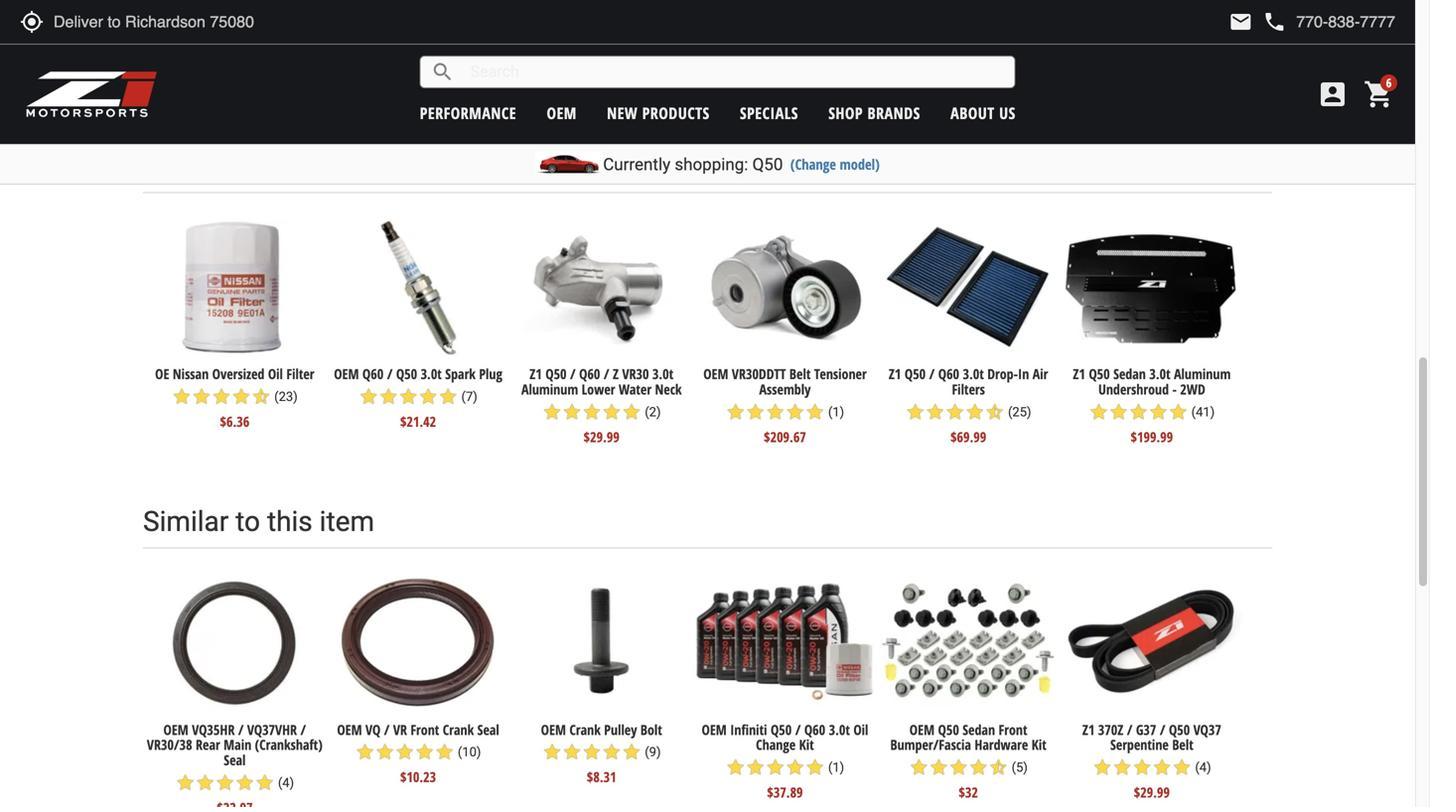 Task type: locate. For each thing, give the bounding box(es) containing it.
/ left vr
[[384, 720, 390, 739]]

also
[[552, 150, 604, 183]]

(7)
[[598, 36, 614, 51], [461, 389, 477, 404]]

/ inside q60 / q50 vr30 anti-jump belt upgrade kit
[[223, 16, 229, 35]]

seal up (10)
[[477, 720, 499, 739]]

z1 inside z1 q50 sedan 3.0t aluminum undershroud - 2wd star star star star star (41) $199.99
[[1073, 365, 1085, 384]]

0 horizontal spatial (4)
[[278, 776, 294, 791]]

my_location
[[20, 10, 44, 34]]

q50 inside oem q60 / q50 3.0t spark plug star star star star star (7) $21.42
[[396, 365, 417, 384]]

oem left vr30ddtt at right top
[[703, 365, 728, 384]]

this right to
[[267, 506, 313, 538]]

z1
[[530, 365, 542, 384], [889, 365, 901, 384], [1073, 365, 1085, 384], [1082, 720, 1095, 739]]

oem for oem vq35hr / vq37vhr / vr30/38 rear main (crankshaft) seal star star star star star (4)
[[163, 720, 188, 739]]

z1 right the air
[[1073, 365, 1085, 384]]

1 front from the left
[[410, 720, 439, 739]]

q50 inside q60 / q50 vr30 anti-jump belt upgrade kit
[[232, 16, 253, 35]]

1 horizontal spatial seal
[[477, 720, 499, 739]]

q50 right the air
[[1089, 365, 1110, 384]]

anti-
[[287, 16, 314, 35]]

lower
[[582, 380, 615, 399]]

oem vr30ddtt belt tensioner assembly star star star star star (1) $209.67
[[703, 365, 867, 446]]

oem left rear
[[163, 720, 188, 739]]

370z
[[1098, 720, 1123, 739]]

0 vertical spatial item
[[490, 150, 545, 183]]

about us link
[[951, 102, 1016, 124]]

oem left hardware
[[910, 720, 935, 739]]

bumper/fascia
[[890, 736, 971, 754]]

oem inside oem vr30ddtt belt tensioner assembly star star star star star (1) $209.67
[[703, 365, 728, 384]]

2 horizontal spatial belt
[[1172, 736, 1194, 754]]

seal inside oem vq / vr front crank seal star star star star star (10) $10.23
[[477, 720, 499, 739]]

oem for oem vr30ddtt belt tensioner assembly star star star star star (1) $209.67
[[703, 365, 728, 384]]

q60 left z
[[579, 365, 600, 384]]

0 horizontal spatial belt
[[346, 16, 367, 35]]

kit right hardware
[[1032, 736, 1047, 754]]

q50
[[232, 16, 253, 35], [752, 154, 783, 174], [396, 365, 417, 384], [545, 365, 567, 384], [905, 365, 926, 384], [1089, 365, 1110, 384], [771, 720, 792, 739], [938, 720, 959, 739], [1169, 720, 1190, 739]]

0 vertical spatial this
[[438, 150, 483, 183]]

q60 inside oem q60 / q50 3.0t spark plug star star star star star (7) $21.42
[[362, 365, 384, 384]]

0 horizontal spatial crank
[[443, 720, 474, 739]]

1 vertical spatial $21.42
[[400, 412, 436, 431]]

z1 for star
[[1073, 365, 1085, 384]]

1 vertical spatial (1)
[[828, 760, 844, 775]]

3.0t left spark
[[421, 365, 442, 384]]

z1 inside z1 q50 / q60 / z vr30 3.0t aluminum lower water neck star star star star star (2) $29.99
[[530, 365, 542, 384]]

front right vr
[[410, 720, 439, 739]]

kit inside the oem infiniti q50 / q60 3.0t oil change kit star star star star star (1) $37.89
[[799, 736, 814, 754]]

z1 370z / g37 / q50 vq37 serpentine belt star star star star star (4) $29.99
[[1082, 720, 1221, 802]]

kit for q60 / q50 vr30 anti-jump belt upgrade kit
[[300, 31, 315, 50]]

q50 inside z1 q50 / q60 3.0t drop-in air filters star star star star star_half (25) $69.99
[[905, 365, 926, 384]]

/ left upgrade
[[223, 16, 229, 35]]

crank left pulley
[[569, 720, 601, 739]]

q50 inside z1 q50 sedan 3.0t aluminum undershroud - 2wd star star star star star (41) $199.99
[[1089, 365, 1110, 384]]

oil left bumper/fascia
[[853, 720, 868, 739]]

specials link
[[740, 102, 798, 124]]

1 horizontal spatial (7)
[[598, 36, 614, 51]]

nissan
[[173, 365, 209, 384]]

q50 left (change
[[752, 154, 783, 174]]

0 vertical spatial sedan
[[1113, 365, 1146, 384]]

aluminum left the lower
[[521, 380, 578, 399]]

oem left pulley
[[541, 720, 566, 739]]

oem up also
[[547, 102, 577, 124]]

oem link
[[547, 102, 577, 124]]

3.0t inside z1 q50 sedan 3.0t aluminum undershroud - 2wd star star star star star (41) $199.99
[[1149, 365, 1171, 384]]

0 vertical spatial (1)
[[828, 405, 844, 420]]

oem for oem infiniti q50 / q60 3.0t oil change kit star star star star star (1) $37.89
[[702, 720, 727, 739]]

1 horizontal spatial $29.99
[[1134, 783, 1170, 802]]

1 vertical spatial (7)
[[461, 389, 477, 404]]

0 vertical spatial $29.99
[[584, 428, 620, 446]]

z1 right plug
[[530, 365, 542, 384]]

1 vertical spatial oil
[[853, 720, 868, 739]]

1 horizontal spatial kit
[[799, 736, 814, 754]]

q60 inside z1 q50 / q60 3.0t drop-in air filters star star star star star_half (25) $69.99
[[938, 365, 959, 384]]

shopping_cart
[[1364, 78, 1395, 110]]

0 horizontal spatial this
[[267, 506, 313, 538]]

star_half left the (23)
[[251, 387, 271, 407]]

oem left "vq" on the left bottom of the page
[[337, 720, 362, 739]]

$199.99
[[1131, 428, 1173, 446]]

1 (1) from the top
[[828, 405, 844, 420]]

oem inside "oem crank pulley bolt star star star star star (9) $8.31"
[[541, 720, 566, 739]]

1 horizontal spatial oil
[[853, 720, 868, 739]]

1 vertical spatial item
[[319, 506, 374, 538]]

kit right upgrade
[[300, 31, 315, 50]]

account_box link
[[1312, 78, 1354, 110]]

(7) up new
[[598, 36, 614, 51]]

vr30/38
[[147, 736, 192, 754]]

(7) down spark
[[461, 389, 477, 404]]

q60 left upgrade
[[199, 16, 220, 35]]

1 horizontal spatial $21.42
[[539, 74, 575, 93]]

3.0t inside oem q60 / q50 3.0t spark plug star star star star star (7) $21.42
[[421, 365, 442, 384]]

0 vertical spatial oil
[[268, 365, 283, 384]]

oe nissan oversized oil filter star star star star star_half (23) $6.36
[[155, 365, 314, 431]]

-
[[1172, 380, 1177, 399]]

1 horizontal spatial crank
[[569, 720, 601, 739]]

$29.99 inside "z1 370z / g37 / q50 vq37 serpentine belt star star star star star (4) $29.99"
[[1134, 783, 1170, 802]]

star star star star star (7)
[[495, 33, 614, 53]]

1 vertical spatial this
[[267, 506, 313, 538]]

sedan up "$32"
[[963, 720, 995, 739]]

star_half
[[251, 387, 271, 407], [985, 402, 1005, 422], [989, 758, 1008, 778]]

oem right filter
[[334, 365, 359, 384]]

front inside oem vq / vr front crank seal star star star star star (10) $10.23
[[410, 720, 439, 739]]

seal right rear
[[224, 751, 246, 770]]

0 horizontal spatial front
[[410, 720, 439, 739]]

oem inside the oem infiniti q50 / q60 3.0t oil change kit star star star star star (1) $37.89
[[702, 720, 727, 739]]

who
[[285, 150, 337, 183]]

phone link
[[1263, 10, 1395, 34]]

2 vertical spatial belt
[[1172, 736, 1194, 754]]

q50 left filters
[[905, 365, 926, 384]]

performance
[[420, 102, 517, 124]]

0 horizontal spatial seal
[[224, 751, 246, 770]]

3.0t right change
[[829, 720, 850, 739]]

(4) down vq37
[[1195, 760, 1211, 775]]

/ left filters
[[929, 365, 935, 384]]

oem vq / vr front crank seal star star star star star (10) $10.23
[[337, 720, 499, 787]]

crank up (10)
[[443, 720, 474, 739]]

(2)
[[645, 405, 661, 420]]

3.0t left -
[[1149, 365, 1171, 384]]

1 horizontal spatial belt
[[789, 365, 811, 384]]

0 horizontal spatial kit
[[300, 31, 315, 50]]

$10.23
[[400, 768, 436, 787]]

currently
[[603, 154, 671, 174]]

1 horizontal spatial vr30
[[622, 365, 649, 384]]

0 horizontal spatial vr30
[[257, 16, 284, 35]]

q50 right infiniti
[[771, 720, 792, 739]]

seal
[[477, 720, 499, 739], [224, 751, 246, 770]]

0 vertical spatial vr30
[[257, 16, 284, 35]]

/ right g37
[[1160, 720, 1165, 739]]

star_half left (5)
[[989, 758, 1008, 778]]

/ inside the oem infiniti q50 / q60 3.0t oil change kit star star star star star (1) $37.89
[[795, 720, 801, 739]]

item left also
[[490, 150, 545, 183]]

2 (1) from the top
[[828, 760, 844, 775]]

$29.99 down serpentine
[[1134, 783, 1170, 802]]

new
[[607, 102, 638, 124]]

/ inside oem vq / vr front crank seal star star star star star (10) $10.23
[[384, 720, 390, 739]]

0 vertical spatial belt
[[346, 16, 367, 35]]

0 horizontal spatial $29.99
[[584, 428, 620, 446]]

aluminum inside z1 q50 sedan 3.0t aluminum undershroud - 2wd star star star star star (41) $199.99
[[1174, 365, 1231, 384]]

(10)
[[458, 745, 481, 760]]

q50 left hardware
[[938, 720, 959, 739]]

kit right change
[[799, 736, 814, 754]]

sedan for star
[[1113, 365, 1146, 384]]

star_half left (25)
[[985, 402, 1005, 422]]

0 horizontal spatial oil
[[268, 365, 283, 384]]

0 horizontal spatial sedan
[[963, 720, 995, 739]]

2 front from the left
[[999, 720, 1027, 739]]

upgrade
[[251, 31, 296, 50]]

item
[[490, 150, 545, 183], [319, 506, 374, 538]]

aluminum up (41)
[[1174, 365, 1231, 384]]

kit inside the oem q50 sedan front bumper/fascia hardware kit star star star star star_half (5) $32
[[1032, 736, 1047, 754]]

oil left filter
[[268, 365, 283, 384]]

0 horizontal spatial aluminum
[[521, 380, 578, 399]]

oem inside the oem q50 sedan front bumper/fascia hardware kit star star star star star_half (5) $32
[[910, 720, 935, 739]]

1 vertical spatial belt
[[789, 365, 811, 384]]

this down "performance"
[[438, 150, 483, 183]]

1 horizontal spatial front
[[999, 720, 1027, 739]]

0 vertical spatial seal
[[477, 720, 499, 739]]

q60 right change
[[804, 720, 825, 739]]

kit
[[300, 31, 315, 50], [799, 736, 814, 754], [1032, 736, 1047, 754]]

sedan inside the oem q50 sedan front bumper/fascia hardware kit star star star star star_half (5) $32
[[963, 720, 995, 739]]

front up (5)
[[999, 720, 1027, 739]]

purchased
[[611, 150, 741, 183]]

oem inside oem vq35hr / vq37vhr / vr30/38 rear main (crankshaft) seal star star star star star (4)
[[163, 720, 188, 739]]

2wd
[[1180, 380, 1205, 399]]

q60 inside the oem infiniti q50 / q60 3.0t oil change kit star star star star star (1) $37.89
[[804, 720, 825, 739]]

(1)
[[828, 405, 844, 420], [828, 760, 844, 775]]

z1 left 370z
[[1082, 720, 1095, 739]]

z1 inside "z1 370z / g37 / q50 vq37 serpentine belt star star star star star (4) $29.99"
[[1082, 720, 1095, 739]]

1 horizontal spatial this
[[438, 150, 483, 183]]

vq
[[366, 720, 381, 739]]

/ right infiniti
[[795, 720, 801, 739]]

$21.42 inside oem q60 / q50 3.0t spark plug star star star star star (7) $21.42
[[400, 412, 436, 431]]

z1 inside z1 q50 / q60 3.0t drop-in air filters star star star star star_half (25) $69.99
[[889, 365, 901, 384]]

about us
[[951, 102, 1016, 124]]

$29.99 down the lower
[[584, 428, 620, 446]]

(7) inside star star star star star (7)
[[598, 36, 614, 51]]

0 horizontal spatial item
[[319, 506, 374, 538]]

2 crank from the left
[[569, 720, 601, 739]]

1 horizontal spatial (4)
[[1195, 760, 1211, 775]]

0 vertical spatial (7)
[[598, 36, 614, 51]]

(4) down (crankshaft)
[[278, 776, 294, 791]]

about
[[951, 102, 995, 124]]

/ left z
[[604, 365, 609, 384]]

1 horizontal spatial sedan
[[1113, 365, 1146, 384]]

1 crank from the left
[[443, 720, 474, 739]]

q60 left drop-
[[938, 365, 959, 384]]

star_half inside z1 q50 / q60 3.0t drop-in air filters star star star star star_half (25) $69.99
[[985, 402, 1005, 422]]

oem inside oem vq / vr front crank seal star star star star star (10) $10.23
[[337, 720, 362, 739]]

crank
[[443, 720, 474, 739], [569, 720, 601, 739]]

q50 left spark
[[396, 365, 417, 384]]

q60 inside q60 / q50 vr30 anti-jump belt upgrade kit
[[199, 16, 220, 35]]

sedan left -
[[1113, 365, 1146, 384]]

drop-
[[987, 365, 1018, 384]]

customers
[[143, 150, 278, 183]]

oem left infiniti
[[702, 720, 727, 739]]

crank inside "oem crank pulley bolt star star star star star (9) $8.31"
[[569, 720, 601, 739]]

vq35hr
[[192, 720, 235, 739]]

water
[[619, 380, 652, 399]]

kit inside q60 / q50 vr30 anti-jump belt upgrade kit
[[300, 31, 315, 50]]

$37.89
[[767, 783, 803, 802]]

q50 left anti-
[[232, 16, 253, 35]]

$8.31
[[587, 768, 616, 787]]

new products link
[[607, 102, 710, 124]]

item right to
[[319, 506, 374, 538]]

brands
[[868, 102, 920, 124]]

3.0t left drop-
[[963, 365, 984, 384]]

q60 right filter
[[362, 365, 384, 384]]

similar to this item
[[143, 506, 374, 538]]

z1 right tensioner
[[889, 365, 901, 384]]

1 vertical spatial seal
[[224, 751, 246, 770]]

1 vertical spatial $29.99
[[1134, 783, 1170, 802]]

z1 q50 / q60 / z vr30 3.0t aluminum lower water neck star star star star star (2) $29.99
[[521, 365, 682, 446]]

bolt
[[641, 720, 662, 739]]

/
[[223, 16, 229, 35], [387, 365, 393, 384], [570, 365, 576, 384], [604, 365, 609, 384], [929, 365, 935, 384], [238, 720, 244, 739], [300, 720, 306, 739], [384, 720, 390, 739], [795, 720, 801, 739], [1127, 720, 1133, 739], [1160, 720, 1165, 739]]

aluminum
[[1174, 365, 1231, 384], [521, 380, 578, 399]]

/ inside oem q60 / q50 3.0t spark plug star star star star star (7) $21.42
[[387, 365, 393, 384]]

2 horizontal spatial kit
[[1032, 736, 1047, 754]]

oil
[[268, 365, 283, 384], [853, 720, 868, 739]]

$29.99
[[584, 428, 620, 446], [1134, 783, 1170, 802]]

belt right "jump"
[[346, 16, 367, 35]]

vr30 left anti-
[[257, 16, 284, 35]]

star
[[495, 33, 515, 53], [515, 33, 535, 53], [535, 33, 555, 53], [555, 33, 575, 53], [575, 33, 594, 53], [172, 387, 192, 407], [192, 387, 211, 407], [211, 387, 231, 407], [231, 387, 251, 407], [359, 387, 379, 407], [379, 387, 399, 407], [399, 387, 418, 407], [418, 387, 438, 407], [438, 387, 458, 407], [542, 402, 562, 422], [562, 402, 582, 422], [582, 402, 602, 422], [602, 402, 622, 422], [622, 402, 642, 422], [726, 402, 746, 422], [746, 402, 765, 422], [765, 402, 785, 422], [785, 402, 805, 422], [805, 402, 825, 422], [906, 402, 925, 422], [925, 402, 945, 422], [945, 402, 965, 422], [965, 402, 985, 422], [1089, 402, 1109, 422], [1109, 402, 1129, 422], [1129, 402, 1149, 422], [1149, 402, 1168, 422], [1168, 402, 1188, 422], [355, 743, 375, 762], [375, 743, 395, 762], [395, 743, 415, 762], [415, 743, 435, 762], [435, 743, 455, 762], [542, 743, 562, 762], [562, 743, 582, 762], [582, 743, 602, 762], [602, 743, 622, 762], [622, 743, 642, 762], [726, 758, 746, 778], [746, 758, 765, 778], [765, 758, 785, 778], [785, 758, 805, 778], [805, 758, 825, 778], [909, 758, 929, 778], [929, 758, 949, 778], [949, 758, 969, 778], [969, 758, 989, 778], [1093, 758, 1112, 778], [1112, 758, 1132, 778], [1132, 758, 1152, 778], [1152, 758, 1172, 778], [1172, 758, 1192, 778], [175, 773, 195, 793], [195, 773, 215, 793], [215, 773, 235, 793], [235, 773, 255, 793], [255, 773, 275, 793]]

shopping_cart link
[[1359, 78, 1395, 110]]

model)
[[840, 154, 880, 174]]

/ left spark
[[387, 365, 393, 384]]

(4)
[[1195, 760, 1211, 775], [278, 776, 294, 791]]

3.0t inside z1 q50 / q60 / z vr30 3.0t aluminum lower water neck star star star star star (2) $29.99
[[652, 365, 674, 384]]

vr30 right z
[[622, 365, 649, 384]]

1 vertical spatial sedan
[[963, 720, 995, 739]]

vr30 inside q60 / q50 vr30 anti-jump belt upgrade kit
[[257, 16, 284, 35]]

3.0t right the water
[[652, 365, 674, 384]]

(23)
[[274, 389, 298, 404]]

oem inside oem q60 / q50 3.0t spark plug star star star star star (7) $21.42
[[334, 365, 359, 384]]

Search search field
[[455, 57, 1015, 87]]

1 horizontal spatial item
[[490, 150, 545, 183]]

belt left tensioner
[[789, 365, 811, 384]]

0 horizontal spatial (7)
[[461, 389, 477, 404]]

q50 left vq37
[[1169, 720, 1190, 739]]

belt right g37
[[1172, 736, 1194, 754]]

oem for oem
[[547, 102, 577, 124]]

1 vertical spatial vr30
[[622, 365, 649, 384]]

1 horizontal spatial aluminum
[[1174, 365, 1231, 384]]

front inside the oem q50 sedan front bumper/fascia hardware kit star star star star star_half (5) $32
[[999, 720, 1027, 739]]

pulley
[[604, 720, 637, 739]]

/ inside z1 q50 / q60 3.0t drop-in air filters star star star star star_half (25) $69.99
[[929, 365, 935, 384]]

sedan inside z1 q50 sedan 3.0t aluminum undershroud - 2wd star star star star star (41) $199.99
[[1113, 365, 1146, 384]]

star_half inside oe nissan oversized oil filter star star star star star_half (23) $6.36
[[251, 387, 271, 407]]

q50 left the lower
[[545, 365, 567, 384]]

0 horizontal spatial $21.42
[[400, 412, 436, 431]]



Task type: describe. For each thing, give the bounding box(es) containing it.
mail phone
[[1229, 10, 1286, 34]]

(1) inside the oem infiniti q50 / q60 3.0t oil change kit star star star star star (1) $37.89
[[828, 760, 844, 775]]

oem for oem crank pulley bolt star star star star star (9) $8.31
[[541, 720, 566, 739]]

3.0t inside z1 q50 / q60 3.0t drop-in air filters star star star star star_half (25) $69.99
[[963, 365, 984, 384]]

q50 inside the oem q50 sedan front bumper/fascia hardware kit star star star star star_half (5) $32
[[938, 720, 959, 739]]

us
[[999, 102, 1016, 124]]

oil inside the oem infiniti q50 / q60 3.0t oil change kit star star star star star (1) $37.89
[[853, 720, 868, 739]]

/ right "vq37vhr"
[[300, 720, 306, 739]]

oem for oem vq / vr front crank seal star star star star star (10) $10.23
[[337, 720, 362, 739]]

q50 inside the oem infiniti q50 / q60 3.0t oil change kit star star star star star (1) $37.89
[[771, 720, 792, 739]]

oem vq35hr / vq37vhr / vr30/38 rear main (crankshaft) seal star star star star star (4)
[[147, 720, 323, 793]]

z1 for aluminum
[[530, 365, 542, 384]]

(25)
[[1008, 405, 1031, 420]]

change
[[756, 736, 796, 754]]

(7) inside oem q60 / q50 3.0t spark plug star star star star star (7) $21.42
[[461, 389, 477, 404]]

search
[[431, 60, 455, 84]]

z1 motorsports logo image
[[25, 70, 158, 119]]

bought
[[344, 150, 431, 183]]

assembly
[[759, 380, 811, 399]]

new products
[[607, 102, 710, 124]]

similar
[[143, 506, 229, 538]]

belt inside q60 / q50 vr30 anti-jump belt upgrade kit
[[346, 16, 367, 35]]

z1 for belt
[[1082, 720, 1095, 739]]

rear
[[196, 736, 220, 754]]

main
[[224, 736, 251, 754]]

seal inside oem vq35hr / vq37vhr / vr30/38 rear main (crankshaft) seal star star star star star (4)
[[224, 751, 246, 770]]

star_half inside the oem q50 sedan front bumper/fascia hardware kit star star star star star_half (5) $32
[[989, 758, 1008, 778]]

vr
[[393, 720, 407, 739]]

oversized
[[212, 365, 265, 384]]

oem for oem q50 sedan front bumper/fascia hardware kit star star star star star_half (5) $32
[[910, 720, 935, 739]]

(4) inside oem vq35hr / vq37vhr / vr30/38 rear main (crankshaft) seal star star star star star (4)
[[278, 776, 294, 791]]

crank inside oem vq / vr front crank seal star star star star star (10) $10.23
[[443, 720, 474, 739]]

z
[[613, 365, 619, 384]]

q60 inside z1 q50 / q60 / z vr30 3.0t aluminum lower water neck star star star star star (2) $29.99
[[579, 365, 600, 384]]

undershroud
[[1098, 380, 1169, 399]]

aluminum inside z1 q50 / q60 / z vr30 3.0t aluminum lower water neck star star star star star (2) $29.99
[[521, 380, 578, 399]]

/ right 'vq35hr'
[[238, 720, 244, 739]]

3.0t inside the oem infiniti q50 / q60 3.0t oil change kit star star star star star (1) $37.89
[[829, 720, 850, 739]]

vr30 inside z1 q50 / q60 / z vr30 3.0t aluminum lower water neck star star star star star (2) $29.99
[[622, 365, 649, 384]]

serpentine
[[1110, 736, 1169, 754]]

(5)
[[1012, 760, 1028, 775]]

shop
[[828, 102, 863, 124]]

infiniti
[[730, 720, 767, 739]]

neck
[[655, 380, 682, 399]]

(41)
[[1191, 405, 1215, 420]]

(crankshaft)
[[255, 736, 323, 754]]

mail link
[[1229, 10, 1253, 34]]

shop brands
[[828, 102, 920, 124]]

spark
[[445, 365, 476, 384]]

oe
[[155, 365, 169, 384]]

tensioner
[[814, 365, 867, 384]]

g37
[[1136, 720, 1156, 739]]

phone
[[1263, 10, 1286, 34]]

customers who bought this item also purchased ...
[[143, 150, 770, 183]]

oem for oem q60 / q50 3.0t spark plug star star star star star (7) $21.42
[[334, 365, 359, 384]]

kit for oem infiniti q50 / q60 3.0t oil change kit star star star star star (1) $37.89
[[799, 736, 814, 754]]

z1 q50 / q60 3.0t drop-in air filters star star star star star_half (25) $69.99
[[889, 365, 1048, 446]]

vq37
[[1193, 720, 1221, 739]]

0 vertical spatial $21.42
[[539, 74, 575, 93]]

plug
[[479, 365, 502, 384]]

z1 q50 sedan 3.0t aluminum undershroud - 2wd star star star star star (41) $199.99
[[1073, 365, 1231, 446]]

sedan for star_half
[[963, 720, 995, 739]]

oem q50 sedan front bumper/fascia hardware kit star star star star star_half (5) $32
[[890, 720, 1047, 802]]

hardware
[[975, 736, 1028, 754]]

(9)
[[645, 745, 661, 760]]

oem infiniti q50 / q60 3.0t oil change kit star star star star star (1) $37.89
[[702, 720, 868, 802]]

shop brands link
[[828, 102, 920, 124]]

vr30ddtt
[[732, 365, 786, 384]]

mail
[[1229, 10, 1253, 34]]

/ left g37
[[1127, 720, 1133, 739]]

oil inside oe nissan oversized oil filter star star star star star_half (23) $6.36
[[268, 365, 283, 384]]

account_box
[[1317, 78, 1349, 110]]

vq37vhr
[[247, 720, 297, 739]]

belt inside "z1 370z / g37 / q50 vq37 serpentine belt star star star star star (4) $29.99"
[[1172, 736, 1194, 754]]

belt inside oem vr30ddtt belt tensioner assembly star star star star star (1) $209.67
[[789, 365, 811, 384]]

air
[[1033, 365, 1048, 384]]

shopping:
[[675, 154, 748, 174]]

$29.99 inside z1 q50 / q60 / z vr30 3.0t aluminum lower water neck star star star star star (2) $29.99
[[584, 428, 620, 446]]

q50 inside "z1 370z / g37 / q50 vq37 serpentine belt star star star star star (4) $29.99"
[[1169, 720, 1190, 739]]

...
[[748, 150, 770, 183]]

products
[[642, 102, 710, 124]]

$6.36
[[220, 412, 249, 431]]

q50 inside z1 q50 / q60 / z vr30 3.0t aluminum lower water neck star star star star star (2) $29.99
[[545, 365, 567, 384]]

oem q60 / q50 3.0t spark plug star star star star star (7) $21.42
[[334, 365, 502, 431]]

specials
[[740, 102, 798, 124]]

currently shopping: q50 (change model)
[[603, 154, 880, 174]]

z1 for filters
[[889, 365, 901, 384]]

/ left the lower
[[570, 365, 576, 384]]

(change
[[790, 154, 836, 174]]

$209.67
[[764, 428, 806, 446]]

$32
[[959, 783, 978, 802]]

(4) inside "z1 370z / g37 / q50 vq37 serpentine belt star star star star star (4) $29.99"
[[1195, 760, 1211, 775]]

to
[[236, 506, 260, 538]]

(1) inside oem vr30ddtt belt tensioner assembly star star star star star (1) $209.67
[[828, 405, 844, 420]]

in
[[1018, 365, 1029, 384]]

performance link
[[420, 102, 517, 124]]

filter
[[286, 365, 314, 384]]

q60 / q50 vr30 anti-jump belt upgrade kit
[[199, 16, 367, 50]]

(change model) link
[[790, 154, 880, 174]]



Task type: vqa. For each thing, say whether or not it's contained in the screenshot.
the right the Rear
no



